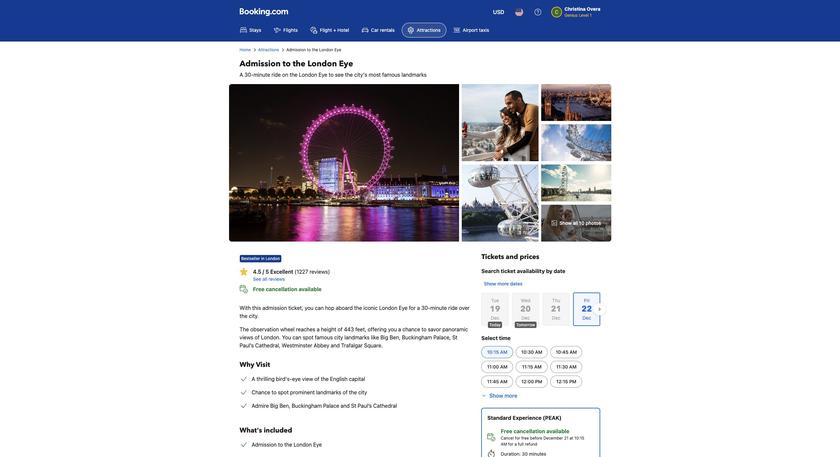 Task type: locate. For each thing, give the bounding box(es) containing it.
1 horizontal spatial big
[[381, 335, 388, 341]]

bestseller
[[241, 256, 260, 261]]

1 horizontal spatial attractions link
[[402, 23, 446, 38]]

0 vertical spatial attractions
[[417, 27, 441, 33]]

select
[[482, 335, 498, 342]]

dec for 19
[[491, 315, 500, 321]]

1 horizontal spatial free
[[501, 429, 513, 435]]

0 horizontal spatial dec
[[491, 315, 500, 321]]

1 horizontal spatial 21
[[564, 436, 569, 441]]

admission to the london eye down included
[[252, 442, 322, 448]]

0 horizontal spatial landmarks
[[316, 390, 341, 396]]

1 vertical spatial free
[[501, 429, 513, 435]]

(1227
[[295, 269, 308, 275]]

chance
[[403, 327, 420, 333]]

of right view
[[315, 376, 319, 382]]

1 horizontal spatial famous
[[382, 72, 400, 78]]

of down the 'english'
[[343, 390, 348, 396]]

0 vertical spatial more
[[498, 281, 509, 287]]

city inside "the observation wheel reaches a height of 443 feet, offering you a chance to savor panoramic views of london. you can spot famous city landmarks like  big ben, buckingham palace, st paul's cathedral, westminster abbey and trafalgar square."
[[334, 335, 343, 341]]

more left dates at the right bottom of the page
[[498, 281, 509, 287]]

30
[[522, 452, 528, 457]]

dates
[[510, 281, 523, 287]]

aboard
[[336, 305, 353, 311]]

city.
[[249, 313, 259, 319]]

1 vertical spatial 30-
[[421, 305, 430, 311]]

a left thrilling
[[252, 376, 255, 382]]

a left full
[[515, 442, 517, 447]]

1 horizontal spatial st
[[452, 335, 458, 341]]

cancellation up free on the bottom of page
[[514, 429, 545, 435]]

1 vertical spatial 21
[[564, 436, 569, 441]]

am right 10:45
[[570, 350, 577, 355]]

show for show more
[[490, 393, 503, 399]]

city down height
[[334, 335, 343, 341]]

show for show more dates
[[484, 281, 496, 287]]

more inside button
[[498, 281, 509, 287]]

stays
[[249, 27, 261, 33]]

0 vertical spatial available
[[299, 286, 322, 293]]

free
[[253, 286, 265, 293], [501, 429, 513, 435]]

0 horizontal spatial can
[[293, 335, 301, 341]]

chance
[[252, 390, 270, 396]]

can inside with this admission ticket, you can hop aboard the iconic london eye for a 30-minute ride over the city.
[[315, 305, 324, 311]]

0 horizontal spatial attractions link
[[258, 47, 279, 53]]

show more dates button
[[482, 278, 525, 290]]

0 horizontal spatial city
[[334, 335, 343, 341]]

dec up the 'today'
[[491, 315, 500, 321]]

in
[[261, 256, 265, 261]]

dec inside thu 21 dec
[[552, 315, 561, 321]]

1 vertical spatial city
[[358, 390, 367, 396]]

30- down home link
[[245, 72, 254, 78]]

admission to the london eye down flight
[[286, 47, 341, 52]]

2 horizontal spatial dec
[[552, 315, 561, 321]]

a left height
[[317, 327, 320, 333]]

0 horizontal spatial all
[[263, 276, 267, 282]]

1 vertical spatial buckingham
[[292, 403, 322, 409]]

for up chance
[[409, 305, 416, 311]]

can
[[315, 305, 324, 311], [293, 335, 301, 341]]

1 horizontal spatial a
[[252, 376, 255, 382]]

11:30 am
[[556, 364, 577, 370]]

1 vertical spatial all
[[263, 276, 267, 282]]

ride inside admission to the london eye a 30-minute ride on the london eye to see the city's most famous landmarks
[[272, 72, 281, 78]]

1 horizontal spatial dec
[[522, 315, 530, 321]]

for
[[409, 305, 416, 311], [515, 436, 520, 441], [508, 442, 514, 447]]

a left chance
[[398, 327, 401, 333]]

2 horizontal spatial and
[[506, 253, 518, 262]]

3 dec from the left
[[552, 315, 561, 321]]

0 horizontal spatial paul's
[[240, 343, 254, 349]]

0 horizontal spatial cancellation
[[266, 286, 298, 293]]

show more dates
[[484, 281, 523, 287]]

minute up savor
[[430, 305, 447, 311]]

available down (1227
[[299, 286, 322, 293]]

free inside free cancellation available cancel for free before december 21 at 10:15 am for a full refund
[[501, 429, 513, 435]]

show down search
[[484, 281, 496, 287]]

free cancellation available cancel for free before december 21 at 10:15 am for a full refund
[[501, 429, 585, 447]]

1 vertical spatial show
[[484, 281, 496, 287]]

2 horizontal spatial for
[[515, 436, 520, 441]]

21 inside region
[[551, 304, 562, 315]]

1 vertical spatial admission
[[240, 58, 281, 69]]

you right offering at the left bottom of the page
[[388, 327, 397, 333]]

full
[[518, 442, 524, 447]]

buckingham down chance
[[402, 335, 432, 341]]

0 vertical spatial ride
[[272, 72, 281, 78]]

0 vertical spatial cancellation
[[266, 286, 298, 293]]

a inside admission to the london eye a 30-minute ride on the london eye to see the city's most famous landmarks
[[240, 72, 243, 78]]

savor
[[428, 327, 441, 333]]

buckingham
[[402, 335, 432, 341], [292, 403, 322, 409]]

am for 10:15 am
[[500, 350, 508, 355]]

eye inside with this admission ticket, you can hop aboard the iconic london eye for a 30-minute ride over the city.
[[399, 305, 408, 311]]

more inside button
[[505, 393, 518, 399]]

spot down bird's-
[[278, 390, 289, 396]]

london
[[319, 47, 333, 52], [308, 58, 337, 69], [299, 72, 317, 78], [266, 256, 280, 261], [379, 305, 398, 311], [294, 442, 312, 448]]

am down cancel
[[501, 442, 507, 447]]

1 vertical spatial more
[[505, 393, 518, 399]]

paul's left cathedral
[[358, 403, 372, 409]]

admission inside admission to the london eye a 30-minute ride on the london eye to see the city's most famous landmarks
[[240, 58, 281, 69]]

0 horizontal spatial famous
[[315, 335, 333, 341]]

1 vertical spatial famous
[[315, 335, 333, 341]]

all left the 10
[[573, 220, 578, 226]]

st right palace
[[351, 403, 356, 409]]

tickets
[[482, 253, 504, 262]]

0 vertical spatial paul's
[[240, 343, 254, 349]]

am right 11:45
[[500, 379, 508, 385]]

0 vertical spatial you
[[305, 305, 314, 311]]

dec down thu
[[552, 315, 561, 321]]

1 vertical spatial big
[[270, 403, 278, 409]]

1 pm from the left
[[535, 379, 542, 385]]

city
[[334, 335, 343, 341], [358, 390, 367, 396]]

experience
[[513, 415, 542, 421]]

a inside with this admission ticket, you can hop aboard the iconic london eye for a 30-minute ride over the city.
[[417, 305, 420, 311]]

1 vertical spatial cancellation
[[514, 429, 545, 435]]

1 vertical spatial landmarks
[[345, 335, 370, 341]]

1 horizontal spatial for
[[508, 442, 514, 447]]

0 horizontal spatial you
[[305, 305, 314, 311]]

11:45
[[487, 379, 499, 385]]

available inside free cancellation available cancel for free before december 21 at 10:15 am for a full refund
[[547, 429, 570, 435]]

1 vertical spatial ride
[[448, 305, 458, 311]]

paul's down views
[[240, 343, 254, 349]]

admire big ben, buckingham palace and st paul's cathedral
[[252, 403, 397, 409]]

ben, right like
[[390, 335, 401, 341]]

a up chance
[[417, 305, 420, 311]]

1 horizontal spatial available
[[547, 429, 570, 435]]

buckingham down chance to spot prominent landmarks of the city
[[292, 403, 322, 409]]

pm for 12:00 pm
[[535, 379, 542, 385]]

1 vertical spatial attractions
[[258, 47, 279, 52]]

4.5 / 5 excellent (1227 reviews) see all reviews
[[253, 269, 330, 282]]

am right 11:15
[[534, 364, 542, 370]]

famous up abbey
[[315, 335, 333, 341]]

0 horizontal spatial attractions
[[258, 47, 279, 52]]

available up december
[[547, 429, 570, 435]]

0 horizontal spatial minute
[[254, 72, 270, 78]]

and right palace
[[341, 403, 350, 409]]

paul's inside "the observation wheel reaches a height of 443 feet, offering you a chance to savor panoramic views of london. you can spot famous city landmarks like  big ben, buckingham palace, st paul's cathedral, westminster abbey and trafalgar square."
[[240, 343, 254, 349]]

taxis
[[479, 27, 489, 33]]

dec inside wed 20 dec tomorrow
[[522, 315, 530, 321]]

can inside "the observation wheel reaches a height of 443 feet, offering you a chance to savor panoramic views of london. you can spot famous city landmarks like  big ben, buckingham palace, st paul's cathedral, westminster abbey and trafalgar square."
[[293, 335, 301, 341]]

ben,
[[390, 335, 401, 341], [280, 403, 290, 409]]

big right like
[[381, 335, 388, 341]]

show more
[[490, 393, 518, 399]]

by
[[546, 268, 553, 274]]

21 down thu
[[551, 304, 562, 315]]

show inside button
[[484, 281, 496, 287]]

show for show all 10 photos
[[560, 220, 572, 226]]

ride left over on the right bottom of page
[[448, 305, 458, 311]]

1 vertical spatial you
[[388, 327, 397, 333]]

0 vertical spatial 30-
[[245, 72, 254, 78]]

1 vertical spatial attractions link
[[258, 47, 279, 53]]

to left savor
[[422, 327, 427, 333]]

why
[[240, 361, 255, 370]]

0 vertical spatial all
[[573, 220, 578, 226]]

0 vertical spatial big
[[381, 335, 388, 341]]

more
[[498, 281, 509, 287], [505, 393, 518, 399]]

0 vertical spatial free
[[253, 286, 265, 293]]

airport
[[463, 27, 478, 33]]

ben, down prominent
[[280, 403, 290, 409]]

1 dec from the left
[[491, 315, 500, 321]]

10:15
[[487, 350, 499, 355], [575, 436, 585, 441]]

famous right "most"
[[382, 72, 400, 78]]

usd button
[[489, 4, 508, 20]]

am for 10:30 am
[[535, 350, 543, 355]]

show left the 10
[[560, 220, 572, 226]]

am right 11:00
[[500, 364, 508, 370]]

2 dec from the left
[[522, 315, 530, 321]]

free down see
[[253, 286, 265, 293]]

dec for 20
[[522, 315, 530, 321]]

0 horizontal spatial a
[[240, 72, 243, 78]]

of left 443
[[338, 327, 343, 333]]

and right abbey
[[331, 343, 340, 349]]

dec inside the tue 19 dec today
[[491, 315, 500, 321]]

and up ticket
[[506, 253, 518, 262]]

english
[[330, 376, 348, 382]]

1 vertical spatial for
[[515, 436, 520, 441]]

minutes
[[529, 452, 546, 457]]

spot
[[303, 335, 314, 341], [278, 390, 289, 396]]

you right ticket,
[[305, 305, 314, 311]]

21 left at
[[564, 436, 569, 441]]

0 horizontal spatial available
[[299, 286, 322, 293]]

abbey
[[314, 343, 329, 349]]

dec up tomorrow
[[522, 315, 530, 321]]

1 horizontal spatial paul's
[[358, 403, 372, 409]]

for inside with this admission ticket, you can hop aboard the iconic london eye for a 30-minute ride over the city.
[[409, 305, 416, 311]]

0 vertical spatial st
[[452, 335, 458, 341]]

admission down home link
[[240, 58, 281, 69]]

dec
[[491, 315, 500, 321], [522, 315, 530, 321], [552, 315, 561, 321]]

0 vertical spatial can
[[315, 305, 324, 311]]

more down 11:45 am at the right
[[505, 393, 518, 399]]

0 horizontal spatial 21
[[551, 304, 562, 315]]

10:15 right at
[[575, 436, 585, 441]]

1 vertical spatial minute
[[430, 305, 447, 311]]

am down time
[[500, 350, 508, 355]]

2 vertical spatial and
[[341, 403, 350, 409]]

city down capital
[[358, 390, 367, 396]]

spot down reaches
[[303, 335, 314, 341]]

a
[[240, 72, 243, 78], [252, 376, 255, 382]]

1 vertical spatial spot
[[278, 390, 289, 396]]

admission down "flights"
[[286, 47, 306, 52]]

offering
[[368, 327, 387, 333]]

can up 'westminster'
[[293, 335, 301, 341]]

see all reviews button
[[253, 276, 471, 283]]

for up full
[[515, 436, 520, 441]]

30- up savor
[[421, 305, 430, 311]]

flights
[[283, 27, 298, 33]]

see
[[253, 276, 261, 282]]

reaches
[[296, 327, 315, 333]]

big right admire
[[270, 403, 278, 409]]

famous inside "the observation wheel reaches a height of 443 feet, offering you a chance to savor panoramic views of london. you can spot famous city landmarks like  big ben, buckingham palace, st paul's cathedral, westminster abbey and trafalgar square."
[[315, 335, 333, 341]]

1 vertical spatial a
[[252, 376, 255, 382]]

cathedral
[[373, 403, 397, 409]]

1 horizontal spatial minute
[[430, 305, 447, 311]]

0 vertical spatial famous
[[382, 72, 400, 78]]

admission
[[286, 47, 306, 52], [240, 58, 281, 69], [252, 442, 277, 448]]

cancellation inside free cancellation available cancel for free before december 21 at 10:15 am for a full refund
[[514, 429, 545, 435]]

0 horizontal spatial free
[[253, 286, 265, 293]]

0 horizontal spatial ride
[[272, 72, 281, 78]]

region
[[476, 290, 606, 329]]

free up cancel
[[501, 429, 513, 435]]

tickets and prices
[[482, 253, 540, 262]]

ride left on on the left of page
[[272, 72, 281, 78]]

2 vertical spatial show
[[490, 393, 503, 399]]

0 horizontal spatial pm
[[535, 379, 542, 385]]

what's
[[240, 426, 262, 435]]

st down panoramic
[[452, 335, 458, 341]]

1 horizontal spatial ride
[[448, 305, 458, 311]]

landmarks inside admission to the london eye a 30-minute ride on the london eye to see the city's most famous landmarks
[[402, 72, 427, 78]]

1 horizontal spatial you
[[388, 327, 397, 333]]

ticket
[[501, 268, 516, 274]]

big
[[381, 335, 388, 341], [270, 403, 278, 409]]

can left hop
[[315, 305, 324, 311]]

12:00
[[522, 379, 534, 385]]

for down cancel
[[508, 442, 514, 447]]

minute
[[254, 72, 270, 78], [430, 305, 447, 311]]

am right 10:30
[[535, 350, 543, 355]]

a thrilling bird's-eye view of the english capital
[[252, 376, 365, 382]]

minute left on on the left of page
[[254, 72, 270, 78]]

pm right 12:15
[[569, 379, 577, 385]]

before
[[530, 436, 543, 441]]

show
[[560, 220, 572, 226], [484, 281, 496, 287], [490, 393, 503, 399]]

0 horizontal spatial and
[[331, 343, 340, 349]]

0 vertical spatial buckingham
[[402, 335, 432, 341]]

cancellation down reviews
[[266, 286, 298, 293]]

a down home link
[[240, 72, 243, 78]]

admission down what's included
[[252, 442, 277, 448]]

0 vertical spatial ben,
[[390, 335, 401, 341]]

attractions link
[[402, 23, 446, 38], [258, 47, 279, 53]]

(peak)
[[543, 415, 562, 421]]

am for 11:00 am
[[500, 364, 508, 370]]

2 vertical spatial landmarks
[[316, 390, 341, 396]]

show inside button
[[490, 393, 503, 399]]

0 vertical spatial for
[[409, 305, 416, 311]]

1 horizontal spatial cancellation
[[514, 429, 545, 435]]

available for free cancellation available cancel for free before december 21 at 10:15 am for a full refund
[[547, 429, 570, 435]]

you inside with this admission ticket, you can hop aboard the iconic london eye for a 30-minute ride over the city.
[[305, 305, 314, 311]]

0 horizontal spatial 10:15
[[487, 350, 499, 355]]

am right the 11:30
[[569, 364, 577, 370]]

0 vertical spatial a
[[240, 72, 243, 78]]

pm
[[535, 379, 542, 385], [569, 379, 577, 385]]

pm right 12:00
[[535, 379, 542, 385]]

1 horizontal spatial attractions
[[417, 27, 441, 33]]

10:15 down select time
[[487, 350, 499, 355]]

1 horizontal spatial 10:15
[[575, 436, 585, 441]]

the
[[240, 327, 249, 333]]

you inside "the observation wheel reaches a height of 443 feet, offering you a chance to savor panoramic views of london. you can spot famous city landmarks like  big ben, buckingham palace, st paul's cathedral, westminster abbey and trafalgar square."
[[388, 327, 397, 333]]

cancellation
[[266, 286, 298, 293], [514, 429, 545, 435]]

20
[[521, 304, 531, 315]]

1 vertical spatial and
[[331, 343, 340, 349]]

am for 11:30 am
[[569, 364, 577, 370]]

tue
[[491, 298, 499, 304]]

0 vertical spatial city
[[334, 335, 343, 341]]

11:15
[[522, 364, 533, 370]]

refund
[[525, 442, 538, 447]]

eye
[[335, 47, 341, 52], [339, 58, 353, 69], [319, 72, 327, 78], [399, 305, 408, 311], [313, 442, 322, 448]]

more for show more dates
[[498, 281, 509, 287]]

0 vertical spatial show
[[560, 220, 572, 226]]

free for free cancellation available cancel for free before december 21 at 10:15 am for a full refund
[[501, 429, 513, 435]]

westminster
[[282, 343, 312, 349]]

2 vertical spatial for
[[508, 442, 514, 447]]

cancellation for free cancellation available cancel for free before december 21 at 10:15 am for a full refund
[[514, 429, 545, 435]]

christina overa genius level 1
[[565, 6, 601, 18]]

2 pm from the left
[[569, 379, 577, 385]]

select time
[[482, 335, 511, 342]]

show down 11:45 am at the right
[[490, 393, 503, 399]]

thu
[[552, 298, 561, 304]]

0 vertical spatial attractions link
[[402, 23, 446, 38]]

0 vertical spatial landmarks
[[402, 72, 427, 78]]

all down /
[[263, 276, 267, 282]]

standard experience (peak)
[[488, 415, 562, 421]]

0 horizontal spatial for
[[409, 305, 416, 311]]

see
[[335, 72, 344, 78]]

1 horizontal spatial landmarks
[[345, 335, 370, 341]]

19
[[490, 304, 500, 315]]

to left see
[[329, 72, 334, 78]]

prices
[[520, 253, 540, 262]]

1 horizontal spatial ben,
[[390, 335, 401, 341]]

1 vertical spatial 10:15
[[575, 436, 585, 441]]

0 vertical spatial 10:15
[[487, 350, 499, 355]]



Task type: vqa. For each thing, say whether or not it's contained in the screenshot.
Brickell to the top
no



Task type: describe. For each thing, give the bounding box(es) containing it.
to up on on the left of page
[[283, 58, 291, 69]]

usd
[[493, 9, 504, 15]]

famous inside admission to the london eye a 30-minute ride on the london eye to see the city's most famous landmarks
[[382, 72, 400, 78]]

0 vertical spatial admission
[[286, 47, 306, 52]]

cancellation for free cancellation available
[[266, 286, 298, 293]]

+
[[333, 27, 336, 33]]

2 vertical spatial admission
[[252, 442, 277, 448]]

0 vertical spatial admission to the london eye
[[286, 47, 341, 52]]

reviews
[[269, 276, 285, 282]]

booking.com image
[[240, 8, 288, 16]]

all inside 4.5 / 5 excellent (1227 reviews) see all reviews
[[263, 276, 267, 282]]

airport taxis link
[[448, 23, 495, 38]]

4.5
[[253, 269, 261, 275]]

am for 11:15 am
[[534, 364, 542, 370]]

car rentals
[[371, 27, 395, 33]]

admission to the london eye a 30-minute ride on the london eye to see the city's most famous landmarks
[[240, 58, 427, 78]]

genius
[[565, 13, 578, 18]]

standard
[[488, 415, 512, 421]]

0 horizontal spatial big
[[270, 403, 278, 409]]

ben, inside "the observation wheel reaches a height of 443 feet, offering you a chance to savor panoramic views of london. you can spot famous city landmarks like  big ben, buckingham palace, st paul's cathedral, westminster abbey and trafalgar square."
[[390, 335, 401, 341]]

why visit
[[240, 361, 270, 370]]

hop
[[325, 305, 334, 311]]

square.
[[364, 343, 383, 349]]

am for 10:45 am
[[570, 350, 577, 355]]

with
[[240, 305, 251, 311]]

like
[[371, 335, 379, 341]]

panoramic
[[443, 327, 468, 333]]

london.
[[261, 335, 281, 341]]

duration:
[[501, 452, 521, 457]]

ride inside with this admission ticket, you can hop aboard the iconic london eye for a 30-minute ride over the city.
[[448, 305, 458, 311]]

1 horizontal spatial all
[[573, 220, 578, 226]]

buckingham inside "the observation wheel reaches a height of 443 feet, offering you a chance to savor panoramic views of london. you can spot famous city landmarks like  big ben, buckingham palace, st paul's cathedral, westminster abbey and trafalgar square."
[[402, 335, 432, 341]]

of right views
[[255, 335, 260, 341]]

am for 11:45 am
[[500, 379, 508, 385]]

free for free cancellation available
[[253, 286, 265, 293]]

bird's-
[[276, 376, 292, 382]]

0 horizontal spatial spot
[[278, 390, 289, 396]]

11:00
[[487, 364, 499, 370]]

for for full
[[508, 442, 514, 447]]

spot inside "the observation wheel reaches a height of 443 feet, offering you a chance to savor panoramic views of london. you can spot famous city landmarks like  big ben, buckingham palace, st paul's cathedral, westminster abbey and trafalgar square."
[[303, 335, 314, 341]]

st inside "the observation wheel reaches a height of 443 feet, offering you a chance to savor panoramic views of london. you can spot famous city landmarks like  big ben, buckingham palace, st paul's cathedral, westminster abbey and trafalgar square."
[[452, 335, 458, 341]]

what's included
[[240, 426, 292, 435]]

10:15 inside free cancellation available cancel for free before december 21 at 10:15 am for a full refund
[[575, 436, 585, 441]]

10:45 am
[[556, 350, 577, 355]]

/
[[263, 269, 264, 275]]

free
[[522, 436, 529, 441]]

duration: 30 minutes
[[501, 452, 546, 457]]

with this admission ticket, you can hop aboard the iconic london eye for a 30-minute ride over the city.
[[240, 305, 470, 319]]

airport taxis
[[463, 27, 489, 33]]

12:15 pm
[[557, 379, 577, 385]]

pm for 12:15 pm
[[569, 379, 577, 385]]

time
[[499, 335, 511, 342]]

palace,
[[434, 335, 451, 341]]

30- inside admission to the london eye a 30-minute ride on the london eye to see the city's most famous landmarks
[[245, 72, 254, 78]]

10:45
[[556, 350, 569, 355]]

photos
[[586, 220, 601, 226]]

feet,
[[355, 327, 366, 333]]

availability
[[517, 268, 545, 274]]

excellent
[[270, 269, 293, 275]]

1
[[590, 13, 592, 18]]

visit
[[256, 361, 270, 370]]

10:15 am
[[487, 350, 508, 355]]

0 horizontal spatial buckingham
[[292, 403, 322, 409]]

bestseller in london
[[241, 256, 280, 261]]

landmarks inside "the observation wheel reaches a height of 443 feet, offering you a chance to savor panoramic views of london. you can spot famous city landmarks like  big ben, buckingham palace, st paul's cathedral, westminster abbey and trafalgar square."
[[345, 335, 370, 341]]

11:00 am
[[487, 364, 508, 370]]

minute inside admission to the london eye a 30-minute ride on the london eye to see the city's most famous landmarks
[[254, 72, 270, 78]]

home link
[[240, 47, 251, 53]]

big inside "the observation wheel reaches a height of 443 feet, offering you a chance to savor panoramic views of london. you can spot famous city landmarks like  big ben, buckingham palace, st paul's cathedral, westminster abbey and trafalgar square."
[[381, 335, 388, 341]]

palace
[[323, 403, 339, 409]]

wed 20 dec tomorrow
[[516, 298, 535, 328]]

thrilling
[[257, 376, 275, 382]]

ticket,
[[288, 305, 303, 311]]

car
[[371, 27, 379, 33]]

city's
[[354, 72, 367, 78]]

admission
[[263, 305, 287, 311]]

5
[[266, 269, 269, 275]]

minute inside with this admission ticket, you can hop aboard the iconic london eye for a 30-minute ride over the city.
[[430, 305, 447, 311]]

for for 30-
[[409, 305, 416, 311]]

more for show more
[[505, 393, 518, 399]]

your account menu christina overa genius level 1 element
[[551, 3, 603, 18]]

observation
[[250, 327, 279, 333]]

0 vertical spatial and
[[506, 253, 518, 262]]

flight + hotel
[[320, 27, 349, 33]]

available for free cancellation available
[[299, 286, 322, 293]]

1 vertical spatial paul's
[[358, 403, 372, 409]]

iconic
[[364, 305, 378, 311]]

wed
[[521, 298, 531, 304]]

view
[[302, 376, 313, 382]]

12:15
[[557, 379, 568, 385]]

to down the flight + hotel link
[[307, 47, 311, 52]]

views
[[240, 335, 253, 341]]

level
[[579, 13, 589, 18]]

to right chance
[[272, 390, 277, 396]]

0 horizontal spatial ben,
[[280, 403, 290, 409]]

chance to spot prominent landmarks of the city
[[252, 390, 367, 396]]

to down included
[[278, 442, 283, 448]]

1 horizontal spatial city
[[358, 390, 367, 396]]

show all 10 photos
[[560, 220, 601, 226]]

21 inside free cancellation available cancel for free before december 21 at 10:15 am for a full refund
[[564, 436, 569, 441]]

0 horizontal spatial st
[[351, 403, 356, 409]]

1 vertical spatial admission to the london eye
[[252, 442, 322, 448]]

today
[[490, 323, 501, 328]]

10
[[579, 220, 585, 226]]

hotel
[[338, 27, 349, 33]]

and inside "the observation wheel reaches a height of 443 feet, offering you a chance to savor panoramic views of london. you can spot famous city landmarks like  big ben, buckingham palace, st paul's cathedral, westminster abbey and trafalgar square."
[[331, 343, 340, 349]]

this
[[252, 305, 261, 311]]

30- inside with this admission ticket, you can hop aboard the iconic london eye for a 30-minute ride over the city.
[[421, 305, 430, 311]]

prominent
[[290, 390, 315, 396]]

11:15 am
[[522, 364, 542, 370]]

car rentals link
[[356, 23, 401, 38]]

trafalgar
[[341, 343, 363, 349]]

a inside free cancellation available cancel for free before december 21 at 10:15 am for a full refund
[[515, 442, 517, 447]]

am inside free cancellation available cancel for free before december 21 at 10:15 am for a full refund
[[501, 442, 507, 447]]

flights link
[[268, 23, 304, 38]]

to inside "the observation wheel reaches a height of 443 feet, offering you a chance to savor panoramic views of london. you can spot famous city landmarks like  big ben, buckingham palace, st paul's cathedral, westminster abbey and trafalgar square."
[[422, 327, 427, 333]]

at
[[570, 436, 573, 441]]

date
[[554, 268, 566, 274]]

reviews)
[[310, 269, 330, 275]]

free cancellation available
[[253, 286, 322, 293]]

show more button
[[482, 392, 518, 400]]

london inside with this admission ticket, you can hop aboard the iconic london eye for a 30-minute ride over the city.
[[379, 305, 398, 311]]

region containing 19
[[476, 290, 606, 329]]

home
[[240, 47, 251, 52]]

admire
[[252, 403, 269, 409]]

flight + hotel link
[[305, 23, 355, 38]]

over
[[459, 305, 470, 311]]

most
[[369, 72, 381, 78]]



